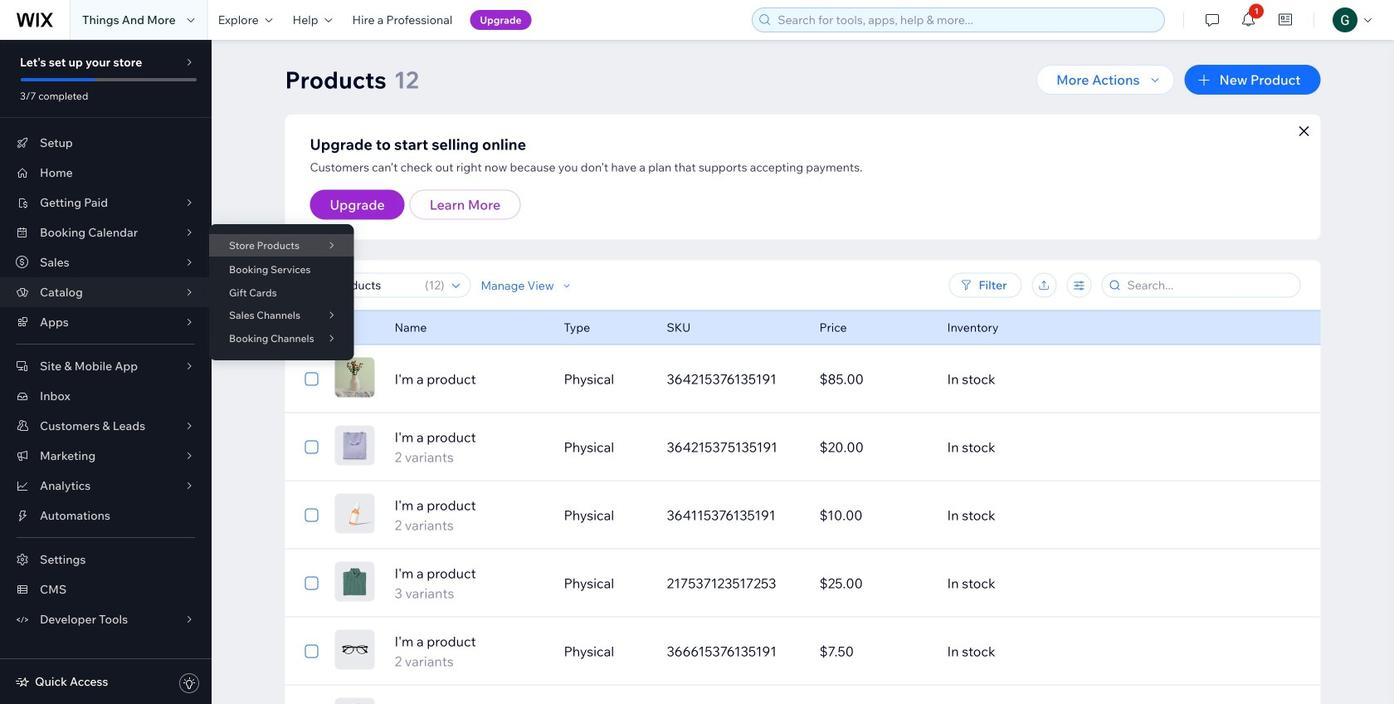Task type: locate. For each thing, give the bounding box(es) containing it.
None checkbox
[[305, 437, 318, 457], [305, 573, 318, 593], [305, 437, 318, 457], [305, 573, 318, 593]]

Search for tools, apps, help & more... field
[[773, 8, 1160, 32]]

None checkbox
[[305, 318, 318, 337], [305, 369, 318, 389], [305, 505, 318, 525], [305, 641, 318, 661], [305, 318, 318, 337], [305, 369, 318, 389], [305, 505, 318, 525], [305, 641, 318, 661]]



Task type: describe. For each thing, give the bounding box(es) containing it.
Unsaved view field
[[311, 274, 420, 297]]

sidebar element
[[0, 40, 212, 704]]

Search... field
[[1123, 274, 1296, 297]]



Task type: vqa. For each thing, say whether or not it's contained in the screenshot.
Access
no



